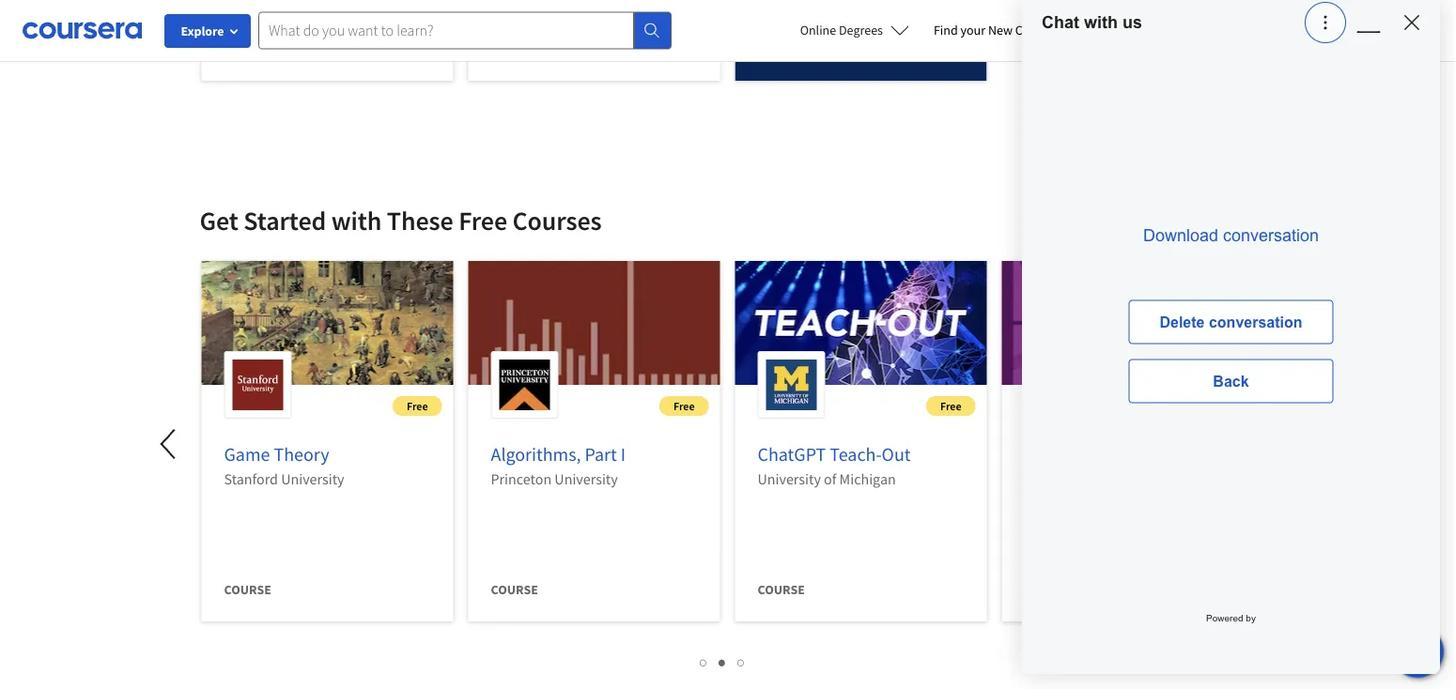 Task type: vqa. For each thing, say whether or not it's contained in the screenshot.
2
yes



Task type: describe. For each thing, give the bounding box(es) containing it.
What do you want to learn? text field
[[258, 12, 634, 49]]

chatgpt
[[758, 443, 826, 466]]

delete conversation
[[1160, 314, 1303, 331]]

algorithms, part i princeton university
[[491, 443, 626, 488]]

get started with these free courses carousel element
[[0, 147, 1265, 689]]

these
[[387, 204, 453, 237]]

1 course link from the left
[[202, 0, 453, 96]]

2 course link from the left
[[468, 0, 720, 96]]

course for algorithms,
[[491, 581, 538, 598]]

english
[[1095, 21, 1140, 40]]

previous slide image
[[147, 422, 192, 467]]

get
[[200, 204, 238, 237]]

online degrees
[[800, 22, 883, 39]]

out
[[882, 443, 911, 466]]

us
[[1123, 13, 1142, 32]]

free for game theory
[[407, 399, 428, 413]]

university inside "data science math skills duke university"
[[1059, 470, 1123, 488]]

of
[[824, 470, 836, 488]]

coursera image
[[23, 15, 142, 45]]

algorithms,
[[491, 443, 581, 466]]

math
[[1128, 443, 1168, 466]]

game
[[224, 443, 270, 466]]

1 button
[[695, 651, 713, 673]]

game theory link
[[224, 443, 329, 466]]

1
[[700, 653, 708, 671]]

list inside get started with these free courses carousel element
[[190, 651, 1255, 673]]

powered
[[1206, 613, 1243, 624]]

data science math skills duke university
[[1024, 443, 1213, 488]]

explore button
[[164, 14, 251, 48]]

new
[[988, 22, 1013, 39]]

2 button
[[713, 651, 732, 673]]

chatgpt teach-out university of michigan
[[758, 443, 911, 488]]

game theory stanford university
[[224, 443, 344, 488]]

find
[[934, 22, 958, 39]]

algorithms, part i link
[[491, 443, 626, 466]]

free for algorithms, part i
[[674, 399, 695, 413]]

conversation for delete conversation
[[1209, 314, 1303, 331]]

dialog containing chat with us
[[1022, 0, 1440, 674]]

chat
[[1042, 13, 1079, 32]]

course for data
[[1024, 581, 1072, 598]]

theory
[[274, 443, 329, 466]]

professional certificate
[[758, 40, 923, 57]]

chat with us
[[1042, 13, 1142, 32]]

teach-
[[830, 443, 882, 466]]

get started with these free courses
[[200, 204, 602, 237]]

career
[[1015, 22, 1052, 39]]

i
[[621, 443, 626, 466]]



Task type: locate. For each thing, give the bounding box(es) containing it.
part
[[585, 443, 617, 466]]

your
[[961, 22, 986, 39]]

close image
[[1400, 11, 1424, 34]]

3
[[738, 653, 745, 671]]

conversation
[[1223, 226, 1319, 245], [1209, 314, 1303, 331]]

university down science
[[1059, 470, 1123, 488]]

michigan
[[839, 470, 896, 488]]

download conversation menu
[[1022, 45, 1440, 674]]

delete conversation button
[[1129, 300, 1334, 344]]

4 university from the left
[[1059, 470, 1123, 488]]

university down the part
[[555, 470, 618, 488]]

course
[[224, 40, 271, 57], [491, 40, 538, 57], [224, 581, 271, 598], [491, 581, 538, 598], [758, 581, 805, 598], [1024, 581, 1072, 598]]

list
[[190, 651, 1255, 673]]

chat with us image
[[1403, 637, 1433, 667]]

duke
[[1024, 470, 1056, 488]]

0 vertical spatial conversation
[[1223, 226, 1319, 245]]

chatgpt teach-out link
[[758, 443, 911, 466]]

3 button
[[732, 651, 751, 673]]

certificate
[[850, 40, 923, 57]]

download conversation link
[[1129, 226, 1334, 246]]

0 horizontal spatial with
[[331, 204, 382, 237]]

university inside 'algorithms, part i princeton university'
[[555, 470, 618, 488]]

list containing 1
[[190, 651, 1255, 673]]

by
[[1246, 613, 1256, 624]]

back
[[1213, 373, 1249, 390]]

courses
[[513, 204, 602, 237]]

course link
[[202, 0, 453, 96], [468, 0, 720, 96]]

powered by
[[1206, 613, 1256, 624]]

university down chatgpt
[[758, 470, 821, 488]]

online
[[800, 22, 836, 39]]

find your new career link
[[924, 19, 1061, 42]]

university
[[281, 470, 344, 488], [555, 470, 618, 488], [758, 470, 821, 488], [1059, 470, 1123, 488]]

1 horizontal spatial with
[[1084, 13, 1118, 32]]

conversation inside button
[[1209, 314, 1303, 331]]

dialog
[[1022, 0, 1440, 674]]

english button
[[1061, 0, 1174, 61]]

university inside the game theory stanford university
[[281, 470, 344, 488]]

professional
[[758, 40, 847, 57]]

skills
[[1172, 443, 1213, 466]]

online degrees button
[[785, 9, 924, 51]]

3 university from the left
[[758, 470, 821, 488]]

course for game
[[224, 581, 271, 598]]

conversation up back button in the bottom right of the page
[[1209, 314, 1303, 331]]

professional certificate link
[[735, 0, 987, 96]]

minimize window image
[[1357, 11, 1380, 34]]

0 vertical spatial with
[[1084, 13, 1118, 32]]

with left these
[[331, 204, 382, 237]]

conversation for download conversation
[[1223, 226, 1319, 245]]

1 university from the left
[[281, 470, 344, 488]]

course for chatgpt
[[758, 581, 805, 598]]

find your new career
[[934, 22, 1052, 39]]

princeton
[[491, 470, 552, 488]]

free for chatgpt teach-out
[[940, 399, 961, 413]]

data
[[1024, 443, 1061, 466]]

help image
[[1314, 11, 1337, 34]]

explore
[[181, 23, 224, 39]]

1 horizontal spatial course link
[[468, 0, 720, 96]]

1 vertical spatial with
[[331, 204, 382, 237]]

2
[[719, 653, 726, 671]]

with
[[1084, 13, 1118, 32], [331, 204, 382, 237]]

university inside 'chatgpt teach-out university of michigan'
[[758, 470, 821, 488]]

degrees
[[839, 22, 883, 39]]

download
[[1143, 226, 1218, 245]]

download conversation
[[1143, 226, 1319, 245]]

started
[[244, 204, 326, 237]]

delete
[[1160, 314, 1205, 331]]

0 horizontal spatial course link
[[202, 0, 453, 96]]

back button
[[1129, 359, 1334, 403]]

1 vertical spatial conversation
[[1209, 314, 1303, 331]]

None search field
[[258, 12, 672, 49]]

with inside dialog
[[1084, 13, 1118, 32]]

conversation right download
[[1223, 226, 1319, 245]]

2 university from the left
[[555, 470, 618, 488]]

with left us
[[1084, 13, 1118, 32]]

free
[[459, 204, 507, 237], [407, 399, 428, 413], [674, 399, 695, 413], [940, 399, 961, 413], [1207, 399, 1228, 413]]

science
[[1064, 443, 1125, 466]]

stanford
[[224, 470, 278, 488]]

university down theory
[[281, 470, 344, 488]]



